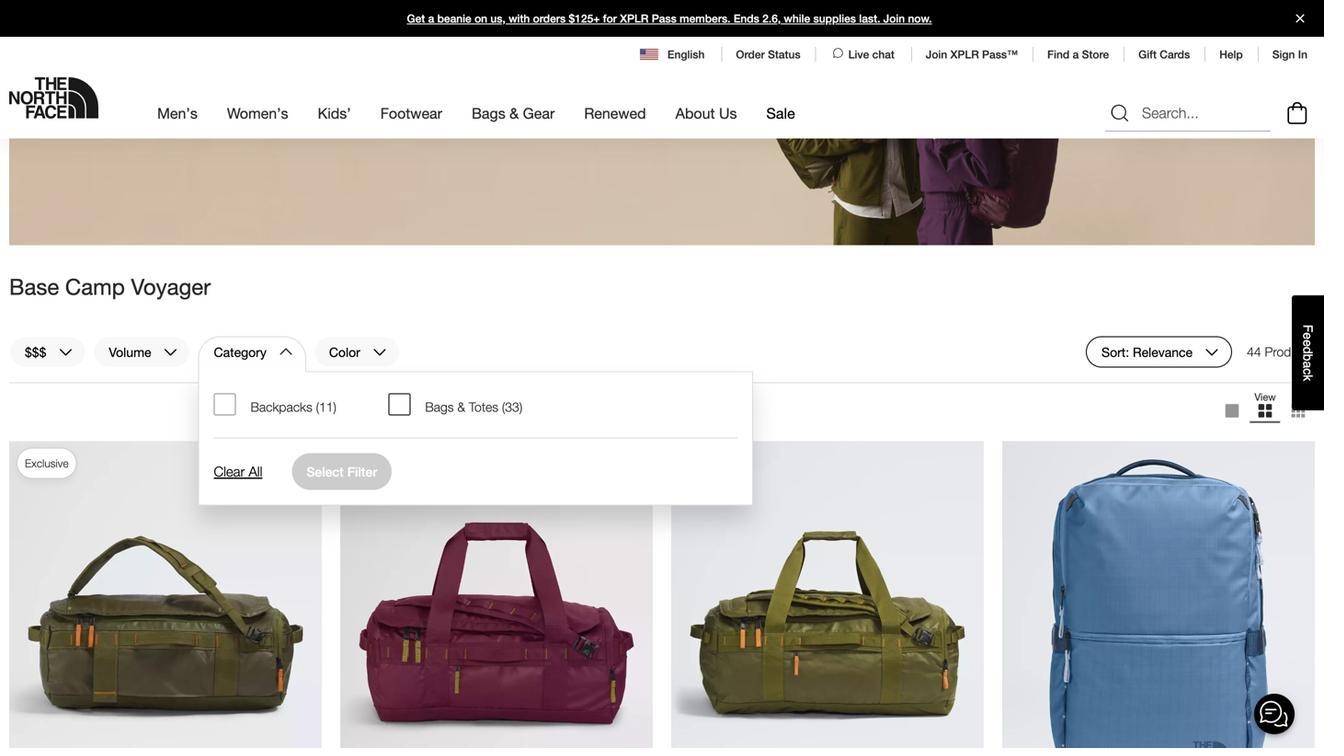 Task type: describe. For each thing, give the bounding box(es) containing it.
close image
[[1289, 14, 1313, 23]]

kids' link
[[318, 88, 351, 138]]

base camp voyager duffel—62l image
[[672, 440, 984, 748]]

2.6,
[[763, 12, 781, 25]]

get
[[407, 12, 425, 25]]

meet
[[39, 103, 99, 133]]

us,
[[491, 12, 506, 25]]

volume
[[109, 344, 151, 360]]

products
[[1266, 344, 1316, 359]]

status
[[768, 48, 801, 61]]

gift cards
[[1139, 48, 1191, 61]]

cards
[[1160, 48, 1191, 61]]

help
[[1220, 48, 1244, 61]]

select filter
[[307, 464, 377, 479]]

family.
[[399, 103, 475, 133]]

english
[[668, 48, 705, 61]]

gift cards link
[[1139, 48, 1191, 61]]

c
[[1301, 368, 1316, 375]]

gear
[[523, 104, 555, 122]]

exclusive
[[25, 457, 69, 470]]

get a beanie on us, with orders $125+ for xplr pass members. ends 2.6, while supplies last. join now.
[[407, 12, 932, 25]]

order status link
[[736, 48, 801, 61]]

all
[[249, 463, 263, 480]]

bags for bags & totes (33)
[[425, 399, 454, 415]]

$$$ button
[[9, 336, 86, 368]]

backpacks (11)
[[251, 399, 337, 415]]

the
[[106, 103, 144, 133]]

men's link
[[157, 88, 198, 138]]

& for gear
[[510, 104, 519, 122]]

sort: relevance
[[1102, 344, 1193, 360]]

color button
[[314, 336, 400, 368]]

live chat button
[[830, 46, 897, 63]]

& for totes
[[458, 399, 465, 415]]

men's
[[157, 104, 198, 122]]

44 products status
[[1248, 336, 1316, 368]]

base camp voyager daypack image
[[1003, 440, 1316, 748]]

color
[[329, 344, 360, 360]]

bags for bags & gear
[[472, 104, 506, 122]]

orders
[[533, 12, 566, 25]]

view
[[1255, 391, 1277, 403]]

chat
[[873, 48, 895, 61]]

beanie
[[438, 12, 472, 25]]

gift
[[1139, 48, 1157, 61]]

view cart image
[[1283, 99, 1313, 127]]

44 products
[[1248, 344, 1316, 359]]

1 horizontal spatial voyager
[[296, 103, 392, 133]]

join xplr pass™ link
[[926, 48, 1019, 61]]

about
[[676, 104, 715, 122]]

$125+
[[569, 12, 600, 25]]

d
[[1301, 347, 1316, 354]]

studio shot of a man in all green tekware from the north face and a woman in all purple with base camp voyagers on their backs. image
[[9, 0, 1316, 245]]

select filter button
[[292, 453, 392, 490]]

2 e from the top
[[1301, 339, 1316, 347]]

0 vertical spatial join
[[884, 12, 905, 25]]

view button
[[1249, 391, 1283, 431]]

find a store link
[[1048, 48, 1110, 61]]

clear all button
[[214, 461, 263, 483]]

backpacks (11) element
[[251, 399, 337, 415]]

pass
[[652, 12, 677, 25]]

pass™
[[983, 48, 1019, 61]]

get a beanie on us, with orders $125+ for xplr pass members. ends 2.6, while supplies last. join now. link
[[0, 0, 1325, 37]]

$$$
[[25, 344, 46, 360]]

find a store
[[1048, 48, 1110, 61]]

1 horizontal spatial xplr
[[951, 48, 980, 61]]

bags & totes (33) element
[[425, 399, 523, 415]]

a for find
[[1073, 48, 1079, 61]]

b
[[1301, 354, 1316, 361]]

xplr inside get a beanie on us, with orders $125+ for xplr pass members. ends 2.6, while supplies last. join now. link
[[620, 12, 649, 25]]

english link
[[640, 46, 707, 63]]

bags & totes (33)
[[425, 399, 523, 415]]

sign
[[1273, 48, 1296, 61]]

footwear
[[381, 104, 443, 122]]

1 vertical spatial base
[[9, 273, 59, 300]]

supplies
[[814, 12, 857, 25]]

order
[[736, 48, 765, 61]]

1 horizontal spatial base
[[151, 103, 211, 133]]

0 horizontal spatial camp
[[65, 273, 125, 300]]

ends
[[734, 12, 760, 25]]

join xplr pass™
[[926, 48, 1019, 61]]

footwear link
[[381, 88, 443, 138]]



Task type: locate. For each thing, give the bounding box(es) containing it.
on
[[475, 12, 488, 25]]

2 vertical spatial a
[[1301, 361, 1316, 368]]

about us link
[[676, 88, 737, 138]]

xplr left pass™
[[951, 48, 980, 61]]

clear all
[[214, 463, 263, 480]]

a up k
[[1301, 361, 1316, 368]]

with
[[509, 12, 530, 25]]

0 horizontal spatial join
[[884, 12, 905, 25]]

2 horizontal spatial a
[[1301, 361, 1316, 368]]

in
[[1299, 48, 1308, 61]]

0 vertical spatial base
[[151, 103, 211, 133]]

live
[[849, 48, 870, 61]]

members.
[[680, 12, 731, 25]]

1 vertical spatial &
[[458, 399, 465, 415]]

1 horizontal spatial camp
[[218, 103, 289, 133]]

1 horizontal spatial &
[[510, 104, 519, 122]]

a
[[428, 12, 435, 25], [1073, 48, 1079, 61], [1301, 361, 1316, 368]]

(33)
[[502, 399, 523, 415]]

1 e from the top
[[1301, 332, 1316, 339]]

relevance
[[1134, 344, 1193, 360]]

& inside 'link'
[[458, 399, 465, 415]]

category
[[214, 344, 267, 360]]

a right the find
[[1073, 48, 1079, 61]]

1 vertical spatial voyager
[[131, 273, 211, 300]]

& left totes
[[458, 399, 465, 415]]

clear
[[214, 463, 245, 480]]

voyager
[[296, 103, 392, 133], [131, 273, 211, 300]]

the north face home page image
[[9, 77, 98, 119]]

help link
[[1220, 48, 1244, 61]]

last.
[[860, 12, 881, 25]]

backpacks
[[251, 399, 313, 415]]

camp right men's link
[[218, 103, 289, 133]]

1 vertical spatial join
[[926, 48, 948, 61]]

sort: relevance button
[[1087, 336, 1233, 368]]

base up the $$$ at the top
[[9, 273, 59, 300]]

base camp voyager
[[9, 273, 211, 300]]

1 vertical spatial bags
[[425, 399, 454, 415]]

bags left the gear
[[472, 104, 506, 122]]

bags inside 'link'
[[425, 399, 454, 415]]

f e e d b a c k
[[1301, 324, 1316, 381]]

now.
[[909, 12, 932, 25]]

us
[[719, 104, 737, 122]]

sale link
[[767, 88, 796, 138]]

0 horizontal spatial voyager
[[131, 273, 211, 300]]

women's
[[227, 104, 288, 122]]

1 horizontal spatial join
[[926, 48, 948, 61]]

bags
[[472, 104, 506, 122], [425, 399, 454, 415]]

bags left totes
[[425, 399, 454, 415]]

search all image
[[1110, 102, 1132, 124]]

0 horizontal spatial a
[[428, 12, 435, 25]]

0 vertical spatial bags
[[472, 104, 506, 122]]

0 horizontal spatial xplr
[[620, 12, 649, 25]]

base
[[151, 103, 211, 133], [9, 273, 59, 300]]

totes
[[469, 399, 499, 415]]

bags & gear link
[[472, 88, 555, 138]]

1 vertical spatial a
[[1073, 48, 1079, 61]]

1 horizontal spatial bags
[[472, 104, 506, 122]]

store
[[1083, 48, 1110, 61]]

k
[[1301, 375, 1316, 381]]

backpacks (11) link
[[214, 393, 389, 416]]

volume button
[[93, 336, 191, 368]]

sign in button
[[1273, 48, 1308, 61]]

f e e d b a c k button
[[1293, 295, 1325, 410]]

0 horizontal spatial bags
[[425, 399, 454, 415]]

base right the
[[151, 103, 211, 133]]

(11)
[[316, 399, 337, 415]]

e
[[1301, 332, 1316, 339], [1301, 339, 1316, 347]]

0 vertical spatial camp
[[218, 103, 289, 133]]

base camp voyager duffel—42l image
[[340, 440, 653, 748]]

about us
[[676, 104, 737, 122]]

1 vertical spatial xplr
[[951, 48, 980, 61]]

renewed
[[585, 104, 646, 122]]

e up b
[[1301, 339, 1316, 347]]

xplr right for
[[620, 12, 649, 25]]

view list box
[[1216, 391, 1316, 431]]

1 horizontal spatial a
[[1073, 48, 1079, 61]]

order status
[[736, 48, 801, 61]]

join right last.
[[884, 12, 905, 25]]

sale
[[767, 104, 796, 122]]

0 horizontal spatial &
[[458, 399, 465, 415]]

sign in
[[1273, 48, 1308, 61]]

filter
[[348, 464, 377, 479]]

sort:
[[1102, 344, 1130, 360]]

kids'
[[318, 104, 351, 122]]

live chat
[[849, 48, 895, 61]]

xplr
[[620, 12, 649, 25], [951, 48, 980, 61]]

find
[[1048, 48, 1070, 61]]

a for get
[[428, 12, 435, 25]]

camp up the volume
[[65, 273, 125, 300]]

& left the gear
[[510, 104, 519, 122]]

0 vertical spatial voyager
[[296, 103, 392, 133]]

&
[[510, 104, 519, 122], [458, 399, 465, 415]]

while
[[784, 12, 811, 25]]

meet the base camp voyager family.
[[39, 103, 482, 133]]

0 vertical spatial xplr
[[620, 12, 649, 25]]

category button
[[198, 336, 306, 368]]

0 vertical spatial a
[[428, 12, 435, 25]]

a right the get
[[428, 12, 435, 25]]

for
[[603, 12, 617, 25]]

0 vertical spatial &
[[510, 104, 519, 122]]

select
[[307, 464, 344, 479]]

e up d
[[1301, 332, 1316, 339]]

join down 'now.'
[[926, 48, 948, 61]]

f
[[1301, 324, 1316, 332]]

0 horizontal spatial base
[[9, 273, 59, 300]]

base camp voyager duffel—32l image
[[9, 440, 322, 748]]

bags & gear
[[472, 104, 555, 122]]

women's link
[[227, 88, 288, 138]]

bags & totes (33) link
[[389, 393, 563, 416]]

44
[[1248, 344, 1262, 359]]

1 vertical spatial camp
[[65, 273, 125, 300]]

Search search field
[[1106, 95, 1272, 132]]

join
[[884, 12, 905, 25], [926, 48, 948, 61]]

a inside button
[[1301, 361, 1316, 368]]

renewed link
[[585, 88, 646, 138]]



Task type: vqa. For each thing, say whether or not it's contained in the screenshot.
Meet the Base Camp Voyager family.
yes



